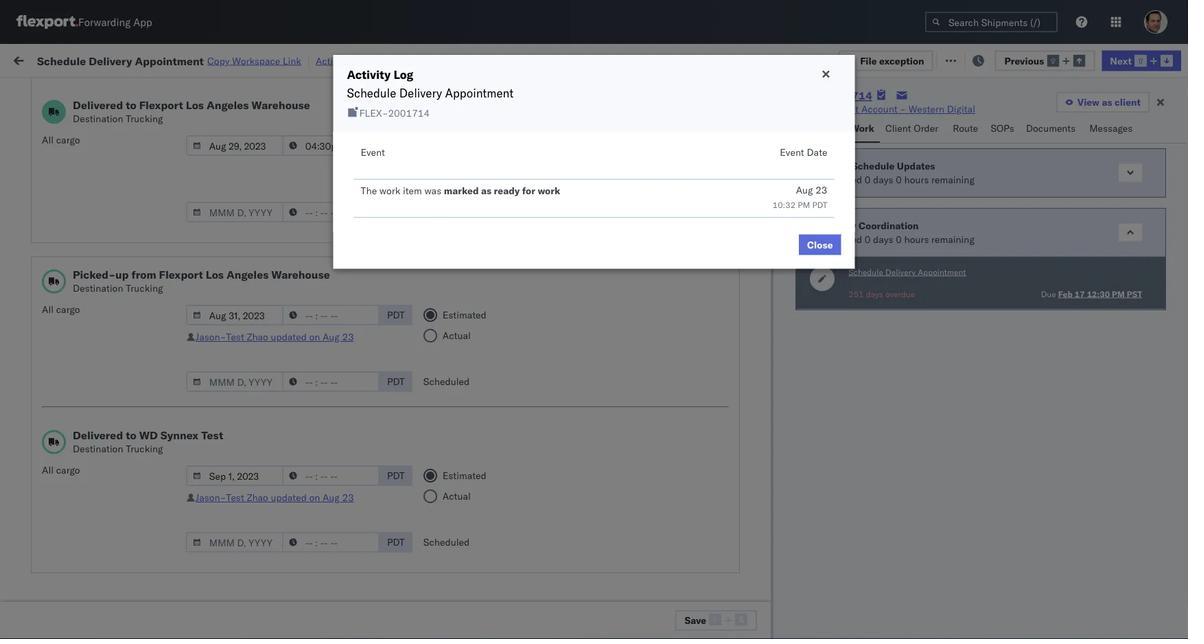 Task type: describe. For each thing, give the bounding box(es) containing it.
2 flex-2097290 from the top
[[725, 571, 796, 583]]

item
[[403, 184, 422, 196]]

remaining inside import schedule updates estimated 0 days 0 hours remaining
[[932, 173, 975, 185]]

1 vertical spatial 17,
[[310, 118, 325, 130]]

1 1911408 from the top
[[754, 269, 796, 281]]

mbl/mawb numbers button
[[895, 109, 1053, 123]]

mawb1234
[[902, 118, 956, 130]]

1 flex-1911408 from the top
[[725, 269, 796, 281]]

1 horizontal spatial file exception
[[954, 53, 1018, 65]]

event for event
[[361, 146, 385, 158]]

estimated inside delivery coordination estimated 0 days 0 hours remaining
[[818, 233, 862, 245]]

at
[[272, 53, 281, 65]]

save
[[685, 614, 707, 626]]

integration test account - on ag
[[599, 360, 746, 372]]

netherlands
[[32, 591, 85, 603]]

workspace
[[232, 55, 280, 67]]

destination inside delivered to wd synnex test destination trucking
[[73, 443, 123, 455]]

3 -- : -- -- text field from the top
[[282, 465, 380, 486]]

schedule pickup from los angeles international airport link
[[32, 110, 195, 138]]

feb 17 12:30 pm pst button
[[1058, 288, 1142, 299]]

numbers
[[952, 112, 986, 123]]

10 resize handle column header from the left
[[1140, 106, 1156, 639]]

flex-2001714 link
[[791, 89, 872, 102]]

work button
[[845, 116, 880, 143]]

otter products, llc
[[599, 602, 685, 614]]

3 resize handle column header from the left
[[397, 106, 413, 639]]

event date
[[780, 146, 828, 158]]

3 schedule pickup from los angeles, ca link from the top
[[32, 382, 195, 409]]

17
[[1075, 288, 1085, 299]]

7 resize handle column header from the left
[[789, 106, 806, 639]]

9:00
[[221, 360, 242, 372]]

from for 3rd schedule pickup from los angeles, ca link from the top of the page
[[107, 383, 127, 395]]

2 flex-1911408 from the top
[[725, 330, 796, 342]]

updated for delivered to wd synnex test
[[271, 492, 307, 504]]

los for 2nd schedule pickup from los angeles, ca link from the bottom
[[129, 443, 145, 455]]

international
[[32, 125, 87, 137]]

flex-2001714 up the "summary"
[[791, 89, 872, 102]]

due for due feb 17 12:30 pm pst
[[1041, 288, 1056, 299]]

2 bookings test consignee from the left
[[599, 269, 708, 281]]

7:30 pm pst, feb 21, 2023 for schedule delivery appointment
[[221, 209, 345, 221]]

delivery inside confirm delivery link
[[69, 329, 104, 341]]

all cargo for delivered to wd synnex test
[[42, 464, 80, 476]]

1 horizontal spatial 2001714
[[754, 118, 796, 130]]

27,
[[310, 390, 325, 402]]

flxt00001977428a for schedule delivery appointment
[[902, 209, 997, 221]]

2 -- : -- -- text field from the top
[[282, 371, 380, 392]]

los for sixth schedule pickup from los angeles, ca link from the top
[[129, 594, 145, 606]]

up
[[115, 268, 129, 281]]

ca for 9:30 am pst, feb 24, 2023's confirm pickup from los angeles, ca "link"
[[32, 306, 45, 318]]

synnex
[[160, 428, 199, 442]]

risk
[[283, 53, 299, 65]]

2, for 4th schedule pickup from los angeles, ca link from the top of the page
[[312, 420, 320, 432]]

proof
[[65, 359, 89, 371]]

batch action button
[[1091, 49, 1180, 70]]

activity log button
[[316, 52, 367, 69]]

aug inside aug 23 10:32 pm pdt
[[796, 184, 813, 196]]

2060357
[[754, 602, 796, 614]]

client
[[885, 122, 911, 134]]

all for delivered to flexport los angeles warehouse
[[42, 134, 54, 146]]

summary button
[[790, 116, 845, 143]]

1 horizontal spatial file
[[954, 53, 971, 65]]

trucking inside delivered to flexport los angeles warehouse destination trucking
[[126, 113, 163, 125]]

operator
[[1074, 112, 1107, 123]]

pickup inside schedule pickup from los angeles international airport
[[75, 111, 104, 123]]

for
[[522, 184, 535, 196]]

haarlemmermeer,
[[108, 578, 186, 590]]

coordination
[[859, 219, 919, 231]]

maeu1234567 for schedule delivery appointment
[[813, 209, 882, 221]]

airport inside schedule pickup from amsterdam airport schiphol, haarlemmermeer, netherlands
[[32, 578, 62, 590]]

11:59 pm pst, feb 23, 2023
[[221, 269, 351, 281]]

Search Work text field
[[727, 49, 877, 70]]

no
[[322, 85, 333, 95]]

client
[[1115, 96, 1141, 108]]

24,
[[305, 300, 320, 312]]

ca for sixth schedule pickup from los angeles, ca link from the top
[[32, 608, 45, 620]]

jason-test zhao updated on aug 23 button for test
[[196, 492, 354, 504]]

mbl/mawb numbers
[[902, 112, 986, 123]]

of
[[91, 359, 100, 371]]

upload customs clearance documents
[[32, 141, 150, 167]]

2 1977428 from the top
[[754, 209, 796, 221]]

ocean fcl for 11:59 pm pst, mar 2, 2023
[[420, 481, 468, 493]]

integration for integration test account - on ag
[[599, 360, 646, 372]]

warehouse inside picked-up from flexport los angeles warehouse destination trucking
[[271, 268, 330, 281]]

0 horizontal spatial 2001714
[[388, 107, 430, 119]]

2 bookings from the left
[[599, 269, 639, 281]]

filtered by:
[[14, 84, 63, 96]]

4 schedule pickup from los angeles, ca link from the top
[[32, 412, 195, 440]]

3, for schedule delivery appointment
[[312, 541, 321, 553]]

7 11:59 from the top
[[221, 602, 248, 614]]

forwarding
[[78, 15, 131, 28]]

activity log up the no
[[316, 55, 367, 67]]

11:59 pm pst, mar 2, 2023 for third schedule pickup from los angeles, ca button from the bottom of the page
[[221, 420, 347, 432]]

feb for fifth schedule pickup from los angeles, ca link from the bottom of the page
[[291, 239, 308, 251]]

am for confirm delivery
[[250, 330, 266, 342]]

2023 for 7:30 pm pst, feb 21, 2023's schedule delivery appointment link
[[322, 209, 345, 221]]

from for 4th schedule pickup from los angeles, ca link from the top of the page
[[107, 413, 127, 425]]

date
[[807, 146, 828, 158]]

251 days overdue
[[849, 288, 915, 299]]

the
[[361, 184, 377, 196]]

pst
[[1127, 288, 1142, 299]]

batch
[[1112, 53, 1139, 65]]

12:00 for 12:00 am pst, feb 25, 2023
[[221, 330, 248, 342]]

warehouse inside delivered to flexport los angeles warehouse destination trucking
[[251, 98, 310, 112]]

the work item was marked as ready for work
[[361, 184, 560, 196]]

4 ocean lcl from the top
[[420, 602, 468, 614]]

flex-1911466 for 4th schedule pickup from los angeles, ca link from the top of the page
[[725, 420, 796, 432]]

save button
[[675, 610, 757, 631]]

view
[[1078, 96, 1100, 108]]

sops button
[[985, 116, 1021, 143]]

mar for 4th schedule pickup from los angeles, ca link from the top of the page
[[291, 420, 309, 432]]

schedule pickup from los angeles, ca for sixth schedule pickup from los angeles, ca link from the bottom of the page
[[32, 171, 185, 197]]

4 lcl from the top
[[451, 602, 468, 614]]

mar for schedule pickup from amsterdam airport schiphol, haarlemmermeer, netherlands "link"
[[292, 571, 310, 583]]

1 resize handle column header from the left
[[196, 106, 213, 639]]

jason-test zhao updated on aug 23 button for los
[[196, 331, 354, 343]]

upload customs clearance documents button
[[32, 140, 195, 169]]

25, for 12:00 am pst, feb 25, 2023
[[311, 330, 326, 342]]

0 horizontal spatial exception
[[879, 54, 924, 66]]

6 schedule pickup from los angeles, ca link from the top
[[32, 593, 195, 621]]

205 on track
[[315, 53, 371, 65]]

messages button
[[1084, 116, 1140, 143]]

12:30 pm pst, feb 17, 2023
[[221, 118, 351, 130]]

jason- for los
[[196, 331, 226, 343]]

mmm d, yyyy text field for angeles
[[186, 135, 283, 156]]

1 schedule pickup from los angeles, ca button from the top
[[32, 171, 195, 199]]

1 schedule pickup from los angeles, ca link from the top
[[32, 171, 195, 198]]

2023 for schedule delivery appointment link for 10:44 am pst, mar 3, 2023
[[324, 541, 347, 553]]

schedule delivery appointment button for 11:59 pm pst, mar 2, 2023
[[32, 479, 169, 495]]

am for schedule delivery appointment
[[250, 541, 266, 553]]

2 1911408 from the top
[[754, 330, 796, 342]]

feb for upload customs clearance documents link
[[291, 149, 308, 161]]

confirm pickup from los angeles, ca link for 11:59 pm pst, feb 23, 2023
[[32, 261, 195, 289]]

2150210 for 12:00 pm pst, feb 20, 2023
[[754, 149, 796, 161]]

pickup inside schedule pickup from amsterdam airport schiphol, haarlemmermeer, netherlands
[[75, 564, 104, 576]]

schedule for schedule pickup from los angeles international airport link
[[32, 111, 72, 123]]

ocean for 7:30 pm pst, feb 21, 2023's schedule delivery appointment link
[[420, 209, 448, 221]]

delivery inside upload proof of delivery link
[[102, 359, 138, 371]]

ocean for sixth schedule pickup from los angeles, ca link from the bottom of the page
[[420, 179, 448, 191]]

schedule for 2nd schedule pickup from los angeles, ca link from the bottom
[[32, 443, 72, 455]]

flex-2001714 up event date
[[725, 118, 796, 130]]

was
[[425, 184, 442, 196]]

feb for confirm delivery link in the bottom of the page
[[292, 330, 309, 342]]

4 -- : -- -- text field from the top
[[282, 532, 380, 553]]

angeles for flexport
[[207, 98, 249, 112]]

am for schedule pickup from amsterdam airport schiphol, haarlemmermeer, netherlands
[[250, 571, 266, 583]]

4 resize handle column header from the left
[[486, 106, 502, 639]]

2, for 2nd schedule pickup from los angeles, ca link from the bottom
[[312, 451, 320, 463]]

aug for delivered to wd synnex test
[[323, 492, 340, 504]]

2 flex-1977428 from the top
[[725, 209, 796, 221]]

5 schedule pickup from los angeles, ca link from the top
[[32, 442, 195, 470]]

confirm pickup from los angeles, ca link for 9:30 am pst, feb 24, 2023
[[32, 291, 195, 319]]

11:59 for fifth schedule pickup from los angeles, ca link from the bottom of the page
[[221, 239, 248, 251]]

documents inside button
[[1026, 122, 1076, 134]]

0 horizontal spatial file
[[860, 54, 877, 66]]

2 horizontal spatial 2001714
[[825, 89, 872, 102]]

schedule for fifth schedule pickup from los angeles, ca link from the bottom of the page
[[32, 232, 72, 244]]

from for 2nd schedule pickup from los angeles, ca link from the bottom
[[107, 443, 127, 455]]

flex-2060357
[[725, 602, 796, 614]]

schedule delivery appointment copy workspace link
[[37, 54, 301, 67]]

5 resize handle column header from the left
[[575, 106, 592, 639]]

1 2097290 from the top
[[754, 541, 796, 553]]

marked
[[444, 184, 479, 196]]

1 consignee from the left
[[573, 269, 619, 281]]

airport inside schedule pickup from los angeles international airport
[[90, 125, 120, 137]]

205
[[315, 53, 333, 65]]

schedule for 4th schedule pickup from los angeles, ca link from the top of the page
[[32, 413, 72, 425]]

customs
[[65, 141, 104, 153]]

client order button
[[880, 116, 947, 143]]

ocean fcl for 12:00 am pst, feb 25, 2023
[[420, 330, 468, 342]]

3 schedule delivery appointment link from the top
[[32, 510, 169, 523]]

otter for otter products, llc
[[599, 602, 621, 614]]

activity log down track at the left of the page
[[347, 67, 413, 82]]

products
[[534, 602, 573, 614]]

llc
[[668, 602, 685, 614]]

overdue
[[886, 288, 915, 299]]

0 horizontal spatial file exception
[[860, 54, 924, 66]]

client order
[[885, 122, 939, 134]]

mar for schedule delivery appointment link for 10:44 am pst, mar 3, 2023
[[292, 541, 310, 553]]

0 vertical spatial on
[[336, 53, 347, 65]]

trucking inside picked-up from flexport los angeles warehouse destination trucking
[[126, 282, 163, 294]]

2 vertical spatial 3,
[[312, 602, 320, 614]]

messages
[[1090, 122, 1133, 134]]

schedule for 3rd schedule pickup from los angeles, ca link from the top of the page
[[32, 383, 72, 395]]

all cargo for delivered to flexport los angeles warehouse
[[42, 134, 80, 146]]

schedule pickup from los angeles, ca for fifth schedule pickup from los angeles, ca link from the bottom of the page
[[32, 232, 185, 257]]

11:59 pm pst, feb 27, 2023
[[221, 390, 351, 402]]

1977428 for 9:30 am pst, feb 24, 2023
[[754, 300, 796, 312]]

schedule pickup from los angeles, ca for 2nd schedule pickup from los angeles, ca link from the bottom
[[32, 443, 185, 469]]

upload for upload proof of delivery
[[32, 359, 63, 371]]

zhao for los
[[247, 331, 268, 343]]

20,
[[310, 149, 325, 161]]

flex-1977428 for 7:30 pm pst, feb 21, 2023
[[725, 179, 796, 191]]

23 inside aug 23 10:32 pm pdt
[[816, 184, 828, 196]]

route button
[[947, 116, 985, 143]]

actions
[[1147, 112, 1175, 123]]

confirm for 12:00 am pst, feb 25, 2023
[[32, 329, 67, 341]]

mar for 2nd schedule pickup from los angeles, ca link from the bottom
[[291, 451, 309, 463]]

confirm delivery button
[[32, 328, 104, 344]]

1911466 for 2nd schedule pickup from los angeles, ca link from the bottom
[[754, 451, 796, 463]]

2 horizontal spatial work
[[538, 184, 560, 196]]

mmm d, yyyy text field for los
[[186, 371, 283, 392]]

upload proof of delivery button
[[32, 359, 138, 374]]

app
[[133, 15, 152, 28]]

mmm d, yyyy text field for test
[[186, 532, 283, 553]]

flex-1911466 for 11:59 pm pst, mar 2, 2023's schedule delivery appointment link
[[725, 481, 796, 493]]

sops
[[991, 122, 1014, 134]]

0 vertical spatial 17,
[[771, 54, 785, 66]]

confirm for 9:30 am pst, feb 24, 2023
[[32, 292, 67, 304]]

Search Shipments (/) text field
[[925, 12, 1058, 32]]

2 schedule pickup from los angeles, ca button from the top
[[32, 231, 195, 260]]

am for confirm pickup from los angeles, ca
[[244, 300, 260, 312]]

10:32
[[773, 199, 796, 210]]

2 air from the top
[[420, 541, 433, 553]]

schedule delivery appointment link for 11:59 pm pst, mar 2, 2023
[[32, 479, 169, 493]]

import schedule updates estimated 0 days 0 hours remaining
[[818, 159, 975, 185]]

los for confirm pickup from los angeles, ca "link" for 11:59 pm pst, feb 23, 2023
[[124, 262, 139, 274]]

4 1911466 from the top
[[754, 511, 796, 523]]

mode
[[420, 112, 441, 123]]

maeu1234567 for confirm pickup from los angeles, ca
[[813, 299, 882, 311]]

los for schedule pickup from los angeles international airport link
[[129, 111, 145, 123]]

destination inside picked-up from flexport los angeles warehouse destination trucking
[[73, 282, 123, 294]]

work for my
[[39, 50, 75, 69]]

1 flex-2097290 from the top
[[725, 541, 796, 553]]

activity down track at the left of the page
[[347, 67, 391, 82]]

los for 9:30 am pst, feb 24, 2023's confirm pickup from los angeles, ca "link"
[[124, 292, 139, 304]]

deadline
[[221, 112, 254, 123]]

12:00 am pst, feb 25, 2023
[[221, 330, 352, 342]]

scheduled for picked-up from flexport los angeles warehouse
[[423, 375, 470, 388]]



Task type: locate. For each thing, give the bounding box(es) containing it.
mmm d, yyyy text field down 'synnex'
[[186, 465, 283, 486]]

to left the wd
[[126, 428, 136, 442]]

delivery coordination estimated 0 days 0 hours remaining
[[818, 219, 975, 245]]

1 upload from the top
[[32, 141, 63, 153]]

days inside import schedule updates estimated 0 days 0 hours remaining
[[873, 173, 893, 185]]

3 fcl from the top
[[451, 390, 468, 402]]

4 schedule delivery appointment link from the top
[[32, 540, 169, 554]]

1 vertical spatial confirm pickup from los angeles, ca
[[32, 292, 179, 318]]

11 resize handle column header from the left
[[1164, 106, 1180, 639]]

1 vertical spatial 11:59 pm pst, mar 2, 2023
[[221, 451, 347, 463]]

1 10:44 am pst, mar 3, 2023 from the top
[[221, 541, 347, 553]]

0 vertical spatial maeu1234567
[[813, 178, 882, 190]]

upload left proof
[[32, 359, 63, 371]]

import inside import schedule updates estimated 0 days 0 hours remaining
[[818, 159, 849, 171]]

mmm d, yyyy text field down deadline
[[186, 135, 283, 156]]

0 vertical spatial actual
[[443, 330, 471, 342]]

to for flexport
[[126, 98, 136, 112]]

ocean lcl for confirm pickup from los angeles, ca
[[420, 300, 468, 312]]

1 vertical spatial 10:44
[[221, 571, 248, 583]]

air for los
[[420, 118, 433, 130]]

7:30 for schedule delivery appointment
[[221, 209, 242, 221]]

flex-2150210
[[725, 149, 796, 161], [725, 360, 796, 372]]

2 confirm from the top
[[32, 292, 67, 304]]

3, for schedule pickup from amsterdam airport schiphol, haarlemmermeer, netherlands
[[312, 571, 321, 583]]

message
[[184, 53, 222, 65]]

confirm pickup from los angeles, ca button
[[32, 261, 195, 290], [32, 291, 195, 320]]

1 vertical spatial zhao
[[247, 492, 268, 504]]

12:30 up 12:00 pm pst, feb 20, 2023
[[221, 118, 248, 130]]

zhao for test
[[247, 492, 268, 504]]

ca for fifth schedule pickup from los angeles, ca link from the bottom of the page
[[32, 245, 45, 257]]

remaining inside delivery coordination estimated 0 days 0 hours remaining
[[932, 233, 975, 245]]

0 vertical spatial integration
[[791, 103, 838, 115]]

10:44
[[221, 541, 248, 553], [221, 571, 248, 583]]

3 2, from the top
[[312, 481, 320, 493]]

1 vertical spatial import
[[818, 159, 849, 171]]

0 vertical spatial cargo
[[56, 134, 80, 146]]

integration inside 'link'
[[791, 103, 838, 115]]

1 vertical spatial 7:30 pm pst, feb 21, 2023
[[221, 209, 345, 221]]

feb for schedule pickup from los angeles international airport link
[[291, 118, 308, 130]]

1 vertical spatial 23
[[342, 331, 354, 343]]

otter left the products
[[509, 602, 532, 614]]

1977428 for 7:30 pm pst, feb 21, 2023
[[754, 179, 796, 191]]

schedule pickup from los angeles, ca button down schiphol,
[[32, 593, 195, 622]]

forwarding app link
[[16, 15, 152, 29]]

1 horizontal spatial consignee
[[662, 269, 708, 281]]

2023 for confirm delivery link in the bottom of the page
[[328, 330, 352, 342]]

1 all from the top
[[42, 134, 54, 146]]

view as client button
[[1056, 92, 1150, 113]]

0 horizontal spatial airport
[[32, 578, 62, 590]]

as left ready
[[481, 184, 492, 196]]

my work
[[14, 50, 75, 69]]

test inside delivered to wd synnex test destination trucking
[[201, 428, 223, 442]]

2 flex-2150210 from the top
[[725, 360, 796, 372]]

confirm pickup from los angeles, ca button for 11:59 pm pst, feb 23, 2023
[[32, 261, 195, 290]]

schedule pickup from los angeles international airport button
[[32, 110, 195, 139]]

2 2, from the top
[[312, 451, 320, 463]]

1 confirm from the top
[[32, 262, 67, 274]]

angeles inside schedule pickup from los angeles international airport
[[147, 111, 182, 123]]

1 vertical spatial delivered
[[73, 428, 123, 442]]

schedule inside import schedule updates estimated 0 days 0 hours remaining
[[852, 159, 895, 171]]

1 flex-1911466 from the top
[[725, 420, 796, 432]]

1 7:30 from the top
[[221, 179, 242, 191]]

2 resize handle column header from the left
[[349, 106, 365, 639]]

from inside schedule pickup from amsterdam airport schiphol, haarlemmermeer, netherlands
[[107, 564, 127, 576]]

0 vertical spatial updated
[[271, 331, 307, 343]]

4 ca from the top
[[32, 306, 45, 318]]

am for upload proof of delivery
[[244, 360, 260, 372]]

0 vertical spatial 10:44 am pst, mar 3, 2023
[[221, 541, 347, 553]]

5 schedule pickup from los angeles, ca button from the top
[[32, 593, 195, 622]]

- inside 'link'
[[900, 103, 906, 115]]

0 vertical spatial days
[[873, 173, 893, 185]]

warehouse up 12:30 pm pst, feb 17, 2023
[[251, 98, 310, 112]]

ocean for 11:59 pm pst, mar 2, 2023's schedule delivery appointment link
[[420, 481, 448, 493]]

1 vertical spatial 1911408
[[754, 330, 796, 342]]

delivered inside delivered to wd synnex test destination trucking
[[73, 428, 123, 442]]

1 confirm pickup from los angeles, ca link from the top
[[32, 261, 195, 289]]

feb for upload proof of delivery link
[[286, 360, 303, 372]]

action
[[1141, 53, 1171, 65]]

warehouse down 11:59 pm pst, feb 21, 2023
[[271, 268, 330, 281]]

mar
[[291, 420, 309, 432], [291, 451, 309, 463], [291, 481, 309, 493], [292, 541, 310, 553], [292, 571, 310, 583], [291, 602, 309, 614]]

0 vertical spatial 2097290
[[754, 541, 796, 553]]

1 vertical spatial 2,
[[312, 451, 320, 463]]

log inside button
[[351, 55, 367, 67]]

1 vertical spatial flxt00001977428a
[[902, 209, 997, 221]]

file up 'integration test account - western digital'
[[860, 54, 877, 66]]

2 vertical spatial days
[[866, 288, 883, 299]]

21, up 23,
[[310, 239, 325, 251]]

hours inside import schedule updates estimated 0 days 0 hours remaining
[[904, 173, 929, 185]]

2 vertical spatial flex-1977428
[[725, 300, 796, 312]]

1 horizontal spatial import
[[818, 159, 849, 171]]

3 11:59 from the top
[[221, 390, 248, 402]]

ca for 4th schedule pickup from los angeles, ca link from the top of the page
[[32, 427, 45, 439]]

documents down international
[[32, 155, 81, 167]]

11:59 for 11:59 pm pst, mar 2, 2023's schedule delivery appointment link
[[221, 481, 248, 493]]

0 vertical spatial flexport
[[139, 98, 183, 112]]

0 vertical spatial 2150210
[[754, 149, 796, 161]]

1 vertical spatial upload
[[32, 359, 63, 371]]

12:00 pm pst, feb 20, 2023
[[221, 149, 351, 161]]

1 vertical spatial cargo
[[56, 303, 80, 315]]

as right view
[[1102, 96, 1112, 108]]

4 fcl from the top
[[451, 481, 468, 493]]

jason-
[[196, 331, 226, 343], [196, 492, 226, 504]]

schedule inside schedule pickup from amsterdam airport schiphol, haarlemmermeer, netherlands
[[32, 564, 72, 576]]

mmm d, yyyy text field down picked-up from flexport los angeles warehouse destination trucking
[[186, 305, 283, 325]]

10:44 am pst, mar 3, 2023 for schedule pickup from amsterdam airport schiphol, haarlemmermeer, netherlands
[[221, 571, 347, 583]]

documents right sops button
[[1026, 122, 1076, 134]]

angeles up deadline
[[207, 98, 249, 112]]

confirm inside confirm delivery link
[[32, 329, 67, 341]]

7:30 up 11:59 pm pst, feb 21, 2023
[[221, 209, 242, 221]]

0 vertical spatial remaining
[[932, 173, 975, 185]]

days inside delivery coordination estimated 0 days 0 hours remaining
[[873, 233, 893, 245]]

1 vertical spatial work
[[850, 122, 874, 134]]

2 7:30 pm pst, feb 21, 2023 from the top
[[221, 209, 345, 221]]

2023 for schedule pickup from los angeles international airport link
[[328, 118, 351, 130]]

1 vertical spatial confirm
[[32, 292, 67, 304]]

8 ocean from the top
[[420, 602, 448, 614]]

account inside integration test account - western digital 'link'
[[861, 103, 898, 115]]

0 vertical spatial jason-
[[196, 331, 226, 343]]

fcl for 11:59 pm pst, mar 2, 2023
[[451, 481, 468, 493]]

2023 for sixth schedule pickup from los angeles, ca link from the bottom of the page
[[322, 179, 345, 191]]

scheduled
[[423, 206, 470, 218], [423, 375, 470, 388], [423, 536, 470, 548]]

2 vertical spatial mmm d, yyyy text field
[[186, 465, 283, 486]]

1 bookings test consignee from the left
[[509, 269, 619, 281]]

upload down international
[[32, 141, 63, 153]]

2 vertical spatial 21,
[[310, 239, 325, 251]]

pdt inside aug 23 10:32 pm pdt
[[812, 199, 828, 210]]

1 mmm d, yyyy text field from the top
[[186, 135, 283, 156]]

2 vertical spatial trucking
[[126, 443, 163, 455]]

due feb 17 12:30 pm pst
[[1041, 288, 1142, 299]]

2 updated from the top
[[271, 492, 307, 504]]

work right the
[[379, 184, 400, 196]]

8 resize handle column header from the left
[[879, 106, 895, 639]]

12:30 for due feb 17 12:30 pm pst
[[1087, 288, 1110, 299]]

2 event from the left
[[780, 146, 804, 158]]

estimated inside import schedule updates estimated 0 days 0 hours remaining
[[818, 173, 862, 185]]

2 vertical spatial maeu1234567
[[813, 299, 882, 311]]

0 horizontal spatial as
[[481, 184, 492, 196]]

order
[[914, 122, 939, 134]]

to inside delivered to wd synnex test destination trucking
[[126, 428, 136, 442]]

jason-test zhao updated on aug 23
[[196, 331, 354, 343], [196, 492, 354, 504]]

to inside delivered to flexport los angeles warehouse destination trucking
[[126, 98, 136, 112]]

jason-test zhao updated on aug 23 for los
[[196, 331, 354, 343]]

days right 251
[[866, 288, 883, 299]]

2 7:30 from the top
[[221, 209, 242, 221]]

los for 3rd schedule pickup from los angeles, ca link from the top of the page
[[129, 383, 145, 395]]

0 horizontal spatial 17,
[[310, 118, 325, 130]]

4 flex-1911466 from the top
[[725, 511, 796, 523]]

feb for 9:30 am pst, feb 24, 2023's confirm pickup from los angeles, ca "link"
[[286, 300, 303, 312]]

-- : -- -- text field down 23,
[[282, 305, 380, 325]]

event down the snooze
[[361, 146, 385, 158]]

1 vertical spatial actual
[[443, 490, 471, 502]]

ocean for confirm delivery link in the bottom of the page
[[420, 330, 448, 342]]

2 jason- from the top
[[196, 492, 226, 504]]

9:30
[[221, 300, 242, 312]]

schedule pickup from los angeles, ca button
[[32, 171, 195, 199], [32, 231, 195, 260], [32, 412, 195, 441], [32, 442, 195, 471], [32, 593, 195, 622]]

21, for 7:30 pm pst, feb 21, 2023's schedule delivery appointment link
[[304, 209, 319, 221]]

-- : -- -- text field down 12:00 am pst, feb 25, 2023
[[282, 371, 380, 392]]

7:30 pm pst, feb 21, 2023 down 12:00 pm pst, feb 20, 2023
[[221, 179, 345, 191]]

confirm pickup from los angeles, ca for 11:59
[[32, 262, 179, 288]]

2150210 left date
[[754, 149, 796, 161]]

2023 for schedule pickup from amsterdam airport schiphol, haarlemmermeer, netherlands "link"
[[324, 571, 347, 583]]

from for schedule pickup from amsterdam airport schiphol, haarlemmermeer, netherlands "link"
[[107, 564, 127, 576]]

2 11:59 from the top
[[221, 269, 248, 281]]

7:30 down 12:00 pm pst, feb 20, 2023
[[221, 179, 242, 191]]

schedule pickup from los angeles, ca button up the up
[[32, 231, 195, 260]]

log up the snooze
[[394, 67, 413, 82]]

0 horizontal spatial bookings
[[509, 269, 550, 281]]

los for sixth schedule pickup from los angeles, ca link from the bottom of the page
[[129, 171, 145, 183]]

from for fifth schedule pickup from los angeles, ca link from the bottom of the page
[[107, 232, 127, 244]]

mar for 11:59 pm pst, mar 2, 2023's schedule delivery appointment link
[[291, 481, 309, 493]]

days
[[873, 173, 893, 185], [873, 233, 893, 245], [866, 288, 883, 299]]

2023 for 4th schedule pickup from los angeles, ca link from the top of the page
[[323, 420, 347, 432]]

3 flex-1911466 from the top
[[725, 481, 796, 493]]

hours down the coordination
[[904, 233, 929, 245]]

flex-1977428 for 9:30 am pst, feb 24, 2023
[[725, 300, 796, 312]]

angeles inside picked-up from flexport los angeles warehouse destination trucking
[[226, 268, 269, 281]]

1 jason- from the top
[[196, 331, 226, 343]]

message (0)
[[184, 53, 240, 65]]

3 all from the top
[[42, 464, 54, 476]]

2 schedule pickup from los angeles, ca link from the top
[[32, 231, 195, 258]]

1 scheduled from the top
[[423, 206, 470, 218]]

1 vertical spatial aug
[[323, 331, 340, 343]]

angeles up 9:30
[[226, 268, 269, 281]]

schedule inside schedule pickup from los angeles international airport
[[32, 111, 72, 123]]

destination inside delivered to flexport los angeles warehouse destination trucking
[[73, 113, 123, 125]]

flex-2150210 for 9:00 am pst, feb 25, 2023
[[725, 360, 796, 372]]

flexport. image
[[16, 15, 78, 29]]

2 ca from the top
[[32, 245, 45, 257]]

2 2097290 from the top
[[754, 571, 796, 583]]

ocean for 9:30 am pst, feb 24, 2023's confirm pickup from los angeles, ca "link"
[[420, 300, 448, 312]]

days down the coordination
[[873, 233, 893, 245]]

import for import work
[[116, 53, 147, 65]]

flexport down "schedule delivery appointment copy workspace link"
[[139, 98, 183, 112]]

2 scheduled from the top
[[423, 375, 470, 388]]

0 vertical spatial upload
[[32, 141, 63, 153]]

my
[[14, 50, 36, 69]]

25,
[[311, 330, 326, 342], [305, 360, 320, 372]]

1 remaining from the top
[[932, 173, 975, 185]]

to up the clearance
[[126, 98, 136, 112]]

6 ocean from the top
[[420, 390, 448, 402]]

to for wd
[[126, 428, 136, 442]]

1 air from the top
[[420, 118, 433, 130]]

251
[[849, 288, 864, 299]]

file down search shipments (/) text field
[[954, 53, 971, 65]]

1 fcl from the top
[[451, 269, 468, 281]]

23,
[[310, 269, 325, 281]]

track
[[349, 53, 371, 65]]

0 vertical spatial flex-1911408
[[725, 269, 796, 281]]

angeles inside delivered to flexport los angeles warehouse destination trucking
[[207, 98, 249, 112]]

flex-2150210 up 10:32
[[725, 149, 796, 161]]

trucking
[[126, 113, 163, 125], [126, 282, 163, 294], [126, 443, 163, 455]]

1 vertical spatial due
[[1041, 288, 1056, 299]]

los inside schedule pickup from los angeles international airport
[[129, 111, 145, 123]]

exception
[[974, 53, 1018, 65], [879, 54, 924, 66]]

3 scheduled from the top
[[423, 536, 470, 548]]

10:44 for schedule pickup from amsterdam airport schiphol, haarlemmermeer, netherlands
[[221, 571, 248, 583]]

3 schedule pickup from los angeles, ca from the top
[[32, 383, 185, 408]]

-- : -- -- text field
[[282, 135, 380, 156], [282, 202, 380, 222], [282, 465, 380, 486], [282, 532, 380, 553]]

2023 for upload customs clearance documents link
[[328, 149, 351, 161]]

import for import schedule updates estimated 0 days 0 hours remaining
[[818, 159, 849, 171]]

1 horizontal spatial event
[[780, 146, 804, 158]]

flexport inside delivered to flexport los angeles warehouse destination trucking
[[139, 98, 183, 112]]

test123
[[902, 239, 942, 251]]

mmm d, yyyy text field for los
[[186, 305, 283, 325]]

delivery inside delivery coordination estimated 0 days 0 hours remaining
[[818, 219, 856, 231]]

25, up "27,"
[[305, 360, 320, 372]]

0 vertical spatial jason-test zhao updated on aug 23 button
[[196, 331, 354, 343]]

all cargo for picked-up from flexport los angeles warehouse
[[42, 303, 80, 315]]

2 flxt00001977428a from the top
[[902, 209, 997, 221]]

12:00 down deadline
[[221, 149, 248, 161]]

3 confirm from the top
[[32, 329, 67, 341]]

activity left track at the left of the page
[[316, 55, 348, 67]]

trucking inside delivered to wd synnex test destination trucking
[[126, 443, 163, 455]]

feb for confirm pickup from los angeles, ca "link" for 11:59 pm pst, feb 23, 2023
[[291, 269, 308, 281]]

lcl for confirm pickup from los angeles, ca
[[451, 300, 468, 312]]

12:30 right "17" at the right top of the page
[[1087, 288, 1110, 299]]

21, for fifth schedule pickup from los angeles, ca link from the bottom of the page
[[310, 239, 325, 251]]

scheduled for delivered to wd synnex test
[[423, 536, 470, 548]]

6 ca from the top
[[32, 427, 45, 439]]

file exception down search shipments (/) text field
[[954, 53, 1018, 65]]

flex-2001714 button
[[703, 115, 799, 134], [703, 115, 799, 134]]

ocean lcl for schedule pickup from los angeles, ca
[[420, 179, 468, 191]]

6 resize handle column header from the left
[[680, 106, 696, 639]]

MMM D, YYYY text field
[[186, 202, 283, 222], [186, 371, 283, 392], [186, 532, 283, 553]]

otter products - test account
[[509, 602, 641, 614]]

los inside delivered to flexport los angeles warehouse destination trucking
[[186, 98, 204, 112]]

delivered up 'customs'
[[73, 98, 123, 112]]

maeu1234567 down 251
[[813, 299, 882, 311]]

0 horizontal spatial import
[[116, 53, 147, 65]]

delivered for delivered to flexport los angeles warehouse
[[73, 98, 123, 112]]

2150210 up 1919147 in the right bottom of the page
[[754, 360, 796, 372]]

exception down search shipments (/) text field
[[974, 53, 1018, 65]]

destination
[[73, 113, 123, 125], [73, 282, 123, 294], [73, 443, 123, 455]]

1 horizontal spatial integration
[[791, 103, 838, 115]]

1 vertical spatial 1977428
[[754, 209, 796, 221]]

0 vertical spatial due
[[731, 54, 749, 66]]

1 horizontal spatial otter
[[599, 602, 621, 614]]

1 vertical spatial flex-2097290
[[725, 571, 796, 583]]

1 event from the left
[[361, 146, 385, 158]]

11:59 pm pst, mar 2, 2023 for second schedule pickup from los angeles, ca button from the bottom
[[221, 451, 347, 463]]

12:30 up flex-2001714 'link'
[[788, 54, 815, 66]]

1 bookings from the left
[[509, 269, 550, 281]]

mode button
[[413, 109, 489, 123]]

activity inside button
[[316, 55, 348, 67]]

confirm pickup from los angeles, ca button for 9:30 am pst, feb 24, 2023
[[32, 291, 195, 320]]

close button
[[799, 234, 841, 255]]

airport down workitem button on the top left of page
[[90, 125, 120, 137]]

work down integration test account - western digital 'link' in the top right of the page
[[850, 122, 874, 134]]

schedule pickup from los angeles, ca link
[[32, 171, 195, 198], [32, 231, 195, 258], [32, 382, 195, 409], [32, 412, 195, 440], [32, 442, 195, 470], [32, 593, 195, 621]]

1 flex-1977428 from the top
[[725, 179, 796, 191]]

1 horizontal spatial exception
[[974, 53, 1018, 65]]

1 vertical spatial 7:30
[[221, 209, 242, 221]]

work down the app
[[149, 53, 173, 65]]

2 consignee from the left
[[662, 269, 708, 281]]

2 vertical spatial 2,
[[312, 481, 320, 493]]

0 vertical spatial flex-2150210
[[725, 149, 796, 161]]

otter left the products,
[[599, 602, 621, 614]]

2 vertical spatial flxt00001977428a
[[902, 300, 997, 312]]

0 vertical spatial documents
[[1026, 122, 1076, 134]]

work inside import work button
[[149, 53, 173, 65]]

2 horizontal spatial 12:30
[[1087, 288, 1110, 299]]

maeu1234567 down date
[[813, 178, 882, 190]]

western
[[909, 103, 945, 115]]

0 vertical spatial 21,
[[304, 179, 319, 191]]

flex-1911466 button
[[703, 417, 799, 436], [703, 417, 799, 436], [703, 447, 799, 466], [703, 447, 799, 466], [703, 477, 799, 497], [703, 477, 799, 497], [703, 508, 799, 527], [703, 508, 799, 527]]

schedule pickup from los angeles international airport
[[32, 111, 182, 137]]

0 vertical spatial 7:30 pm pst, feb 21, 2023
[[221, 179, 345, 191]]

3 11:59 pm pst, mar 2, 2023 from the top
[[221, 481, 347, 493]]

maeu1234567 up close
[[813, 209, 882, 221]]

flxt00001977428a up test123
[[902, 209, 997, 221]]

jason-test zhao updated on aug 23 button
[[196, 331, 354, 343], [196, 492, 354, 504]]

angeles up the clearance
[[147, 111, 182, 123]]

1 vertical spatial 3,
[[312, 571, 321, 583]]

confirm left the picked-
[[32, 262, 67, 274]]

2 fcl from the top
[[451, 330, 468, 342]]

9:00 am pst, feb 25, 2023
[[221, 360, 346, 372]]

2 confirm pickup from los angeles, ca from the top
[[32, 292, 179, 318]]

from inside picked-up from flexport los angeles warehouse destination trucking
[[131, 268, 156, 281]]

schedule pickup from los angeles, ca button down upload customs clearance documents button
[[32, 171, 195, 199]]

schedule delivery appointment for 2nd schedule delivery appointment link from the bottom
[[32, 510, 169, 522]]

flex-2001714 down track at the left of the page
[[359, 107, 430, 119]]

airport up "netherlands" on the bottom of the page
[[32, 578, 62, 590]]

1 vertical spatial airport
[[32, 578, 62, 590]]

1 lcl from the top
[[451, 179, 468, 191]]

estimated
[[818, 173, 862, 185], [818, 233, 862, 245], [443, 309, 487, 321], [443, 470, 487, 482]]

days up the coordination
[[873, 173, 893, 185]]

3 schedule pickup from los angeles, ca button from the top
[[32, 412, 195, 441]]

integration test account - western digital
[[791, 103, 975, 115]]

ready
[[494, 184, 520, 196]]

017482927423
[[902, 149, 974, 161]]

1 vertical spatial hours
[[904, 233, 929, 245]]

0 horizontal spatial event
[[361, 146, 385, 158]]

0 horizontal spatial work
[[39, 50, 75, 69]]

11:59 for confirm pickup from los angeles, ca "link" for 11:59 pm pst, feb 23, 2023
[[221, 269, 248, 281]]

1 vertical spatial 21,
[[304, 209, 319, 221]]

upload for upload customs clearance documents
[[32, 141, 63, 153]]

1 vertical spatial days
[[873, 233, 893, 245]]

760
[[252, 53, 270, 65]]

21, down 20,
[[304, 179, 319, 191]]

event left date
[[780, 146, 804, 158]]

0 vertical spatial work
[[149, 53, 173, 65]]

flex-2150210 up flex-1919147
[[725, 360, 796, 372]]

MMM D, YYYY text field
[[186, 135, 283, 156], [186, 305, 283, 325], [186, 465, 283, 486]]

2 12:00 from the top
[[221, 330, 248, 342]]

flex-1977428 button
[[703, 175, 799, 195], [703, 175, 799, 195], [703, 206, 799, 225], [703, 206, 799, 225], [703, 296, 799, 315], [703, 296, 799, 315]]

work for the
[[379, 184, 400, 196]]

from inside schedule pickup from los angeles international airport
[[107, 111, 127, 123]]

file exception up 'integration test account - western digital'
[[860, 54, 924, 66]]

3 ca from the top
[[32, 276, 45, 288]]

2 vertical spatial 11:59 pm pst, mar 2, 2023
[[221, 481, 347, 493]]

cargo for delivered to wd synnex test
[[56, 464, 80, 476]]

0 vertical spatial -- : -- -- text field
[[282, 305, 380, 325]]

1911466 for 11:59 pm pst, mar 2, 2023's schedule delivery appointment link
[[754, 481, 796, 493]]

1 horizontal spatial log
[[394, 67, 413, 82]]

flexport inside picked-up from flexport los angeles warehouse destination trucking
[[159, 268, 203, 281]]

delivered left the wd
[[73, 428, 123, 442]]

confirm delivery link
[[32, 328, 104, 342]]

import down the app
[[116, 53, 147, 65]]

7:30 pm pst, feb 21, 2023 up 11:59 pm pst, feb 21, 2023
[[221, 209, 345, 221]]

0 horizontal spatial 12:30
[[221, 118, 248, 130]]

1 vertical spatial as
[[481, 184, 492, 196]]

11:59 for 2nd schedule pickup from los angeles, ca link from the bottom
[[221, 451, 248, 463]]

schedule delivery appointment link for 10:44 am pst, mar 3, 2023
[[32, 540, 169, 554]]

documents inside the upload customs clearance documents
[[32, 155, 81, 167]]

as
[[1102, 96, 1112, 108], [481, 184, 492, 196]]

2 vertical spatial confirm
[[32, 329, 67, 341]]

air for amsterdam
[[420, 571, 433, 583]]

flex-1911466
[[725, 420, 796, 432], [725, 451, 796, 463], [725, 481, 796, 493], [725, 511, 796, 523]]

lcl for schedule delivery appointment
[[451, 209, 468, 221]]

flexport right the up
[[159, 268, 203, 281]]

2097290
[[754, 541, 796, 553], [754, 571, 796, 583]]

documents button
[[1021, 116, 1084, 143]]

4 schedule pickup from los angeles, ca from the top
[[32, 413, 185, 439]]

previous button
[[995, 50, 1095, 71]]

0 horizontal spatial otter
[[509, 602, 532, 614]]

2 upload from the top
[[32, 359, 63, 371]]

confirm
[[32, 262, 67, 274], [32, 292, 67, 304], [32, 329, 67, 341]]

1 confirm pickup from los angeles, ca button from the top
[[32, 261, 195, 290]]

1 vertical spatial confirm pickup from los angeles, ca button
[[32, 291, 195, 320]]

1 vertical spatial jason-test zhao updated on aug 23 button
[[196, 492, 354, 504]]

1 -- : -- -- text field from the top
[[282, 135, 380, 156]]

4 schedule pickup from los angeles, ca button from the top
[[32, 442, 195, 471]]

10:44 for schedule delivery appointment
[[221, 541, 248, 553]]

hours inside delivery coordination estimated 0 days 0 hours remaining
[[904, 233, 929, 245]]

test inside 'link'
[[841, 103, 859, 115]]

9:30 am pst, feb 24, 2023
[[221, 300, 346, 312]]

as inside button
[[1102, 96, 1112, 108]]

exception up 'integration test account - western digital'
[[879, 54, 924, 66]]

1 cargo from the top
[[56, 134, 80, 146]]

ca for 2nd schedule pickup from los angeles, ca link from the bottom
[[32, 457, 45, 469]]

import inside button
[[116, 53, 147, 65]]

2 ocean fcl from the top
[[420, 330, 468, 342]]

3 cargo from the top
[[56, 464, 80, 476]]

demu1232567
[[813, 269, 883, 281]]

upload inside the upload customs clearance documents
[[32, 141, 63, 153]]

forwarding app
[[78, 15, 152, 28]]

airport
[[90, 125, 120, 137], [32, 578, 62, 590]]

2 mmm d, yyyy text field from the top
[[186, 371, 283, 392]]

pst,
[[268, 118, 289, 130], [268, 149, 289, 161], [262, 179, 283, 191], [262, 209, 283, 221], [268, 239, 289, 251], [268, 269, 289, 281], [262, 300, 283, 312], [268, 330, 289, 342], [262, 360, 283, 372], [268, 390, 289, 402], [268, 420, 289, 432], [268, 451, 289, 463], [268, 481, 289, 493], [268, 541, 289, 553], [268, 571, 289, 583], [268, 602, 289, 614]]

delivered inside delivered to flexport los angeles warehouse destination trucking
[[73, 98, 123, 112]]

12:00
[[221, 149, 248, 161], [221, 330, 248, 342]]

work right for
[[538, 184, 560, 196]]

0 horizontal spatial consignee
[[573, 269, 619, 281]]

trucking down the up
[[126, 282, 163, 294]]

work up the by:
[[39, 50, 75, 69]]

3 destination from the top
[[73, 443, 123, 455]]

ag
[[733, 360, 746, 372]]

confirm up confirm delivery
[[32, 292, 67, 304]]

ca for 3rd schedule pickup from los angeles, ca link from the top of the page
[[32, 396, 45, 408]]

1 vertical spatial 2097290
[[754, 571, 796, 583]]

0 vertical spatial to
[[126, 98, 136, 112]]

hours down 'updates'
[[904, 173, 929, 185]]

work inside work button
[[850, 122, 874, 134]]

1 schedule pickup from los angeles, ca from the top
[[32, 171, 185, 197]]

batch action
[[1112, 53, 1171, 65]]

pickup
[[75, 111, 104, 123], [75, 171, 104, 183], [75, 232, 104, 244], [69, 262, 99, 274], [69, 292, 99, 304], [75, 383, 104, 395], [75, 413, 104, 425], [75, 443, 104, 455], [75, 564, 104, 576], [75, 594, 104, 606]]

import down date
[[818, 159, 849, 171]]

clearance
[[106, 141, 150, 153]]

log right 205
[[351, 55, 367, 67]]

-- : -- -- text field
[[282, 305, 380, 325], [282, 371, 380, 392]]

on
[[716, 360, 731, 372]]

schedule pickup from los angeles, ca button down the wd
[[32, 442, 195, 471]]

1 horizontal spatial due
[[1041, 288, 1056, 299]]

0 horizontal spatial integration
[[599, 360, 646, 372]]

documents
[[1026, 122, 1076, 134], [32, 155, 81, 167]]

flex-2150210 for 12:00 pm pst, feb 20, 2023
[[725, 149, 796, 161]]

1911466
[[754, 420, 796, 432], [754, 451, 796, 463], [754, 481, 796, 493], [754, 511, 796, 523]]

2 10:44 am pst, mar 3, 2023 from the top
[[221, 571, 347, 583]]

schedule pickup from los angeles, ca button down of
[[32, 412, 195, 441]]

confirm pickup from los angeles, ca link
[[32, 261, 195, 289], [32, 291, 195, 319]]

upload inside upload proof of delivery link
[[32, 359, 63, 371]]

5 11:59 from the top
[[221, 451, 248, 463]]

picked-
[[73, 268, 115, 281]]

1 -- : -- -- text field from the top
[[282, 305, 380, 325]]

1 vertical spatial 2150210
[[754, 360, 796, 372]]

pm inside aug 23 10:32 pm pdt
[[798, 199, 810, 210]]

remaining up demo123 at top right
[[932, 233, 975, 245]]

1 vertical spatial 12:30
[[221, 118, 248, 130]]

11:59
[[221, 239, 248, 251], [221, 269, 248, 281], [221, 390, 248, 402], [221, 420, 248, 432], [221, 451, 248, 463], [221, 481, 248, 493], [221, 602, 248, 614]]

los for 4th schedule pickup from los angeles, ca link from the top of the page
[[129, 413, 145, 425]]

wd
[[139, 428, 158, 442]]

9 resize handle column header from the left
[[1050, 106, 1067, 639]]

ca for sixth schedule pickup from los angeles, ca link from the bottom of the page
[[32, 185, 45, 197]]

delivered to flexport los angeles warehouse destination trucking
[[73, 98, 310, 125]]

activity log
[[316, 55, 367, 67], [347, 67, 413, 82]]

work
[[39, 50, 75, 69], [379, 184, 400, 196], [538, 184, 560, 196]]

flexport
[[139, 98, 183, 112], [159, 268, 203, 281]]

cargo for delivered to flexport los angeles warehouse
[[56, 134, 80, 146]]

2 -- : -- -- text field from the top
[[282, 202, 380, 222]]

remaining down 017482927423
[[932, 173, 975, 185]]

jason-test zhao updated on aug 23 for test
[[196, 492, 354, 504]]

0 vertical spatial scheduled
[[423, 206, 470, 218]]

25, down 24,
[[311, 330, 326, 342]]

trucking down the wd
[[126, 443, 163, 455]]

2 vertical spatial mmm d, yyyy text field
[[186, 532, 283, 553]]

3 ocean fcl from the top
[[420, 390, 468, 402]]

(0)
[[222, 53, 240, 65]]

1 ocean lcl from the top
[[420, 179, 468, 191]]

schedule for sixth schedule pickup from los angeles, ca link from the bottom of the page
[[32, 171, 72, 183]]

on for delivered to wd synnex test
[[309, 492, 320, 504]]

flex-
[[791, 89, 825, 102], [359, 107, 388, 119], [725, 118, 754, 130], [725, 149, 754, 161], [725, 179, 754, 191], [725, 209, 754, 221], [725, 269, 754, 281], [725, 300, 754, 312], [725, 330, 754, 342], [725, 360, 754, 372], [725, 390, 754, 402], [725, 420, 754, 432], [725, 451, 754, 463], [725, 481, 754, 493], [725, 511, 754, 523], [725, 541, 754, 553], [725, 571, 754, 583], [725, 602, 754, 614]]

confirm up proof
[[32, 329, 67, 341]]

12:00 down 9:30
[[221, 330, 248, 342]]

1 vertical spatial updated
[[271, 492, 307, 504]]

fcl for 11:59 pm pst, feb 27, 2023
[[451, 390, 468, 402]]

8 ca from the top
[[32, 608, 45, 620]]

1 vertical spatial warehouse
[[271, 268, 330, 281]]

3 mmm d, yyyy text field from the top
[[186, 465, 283, 486]]

trucking up the clearance
[[126, 113, 163, 125]]

all cargo
[[42, 134, 80, 146], [42, 303, 80, 315], [42, 464, 80, 476]]

1 vertical spatial scheduled
[[423, 375, 470, 388]]

otter
[[509, 602, 532, 614], [599, 602, 621, 614]]

1 11:59 from the top
[[221, 239, 248, 251]]

2 all from the top
[[42, 303, 54, 315]]

23 for picked-up from flexport los angeles warehouse
[[342, 331, 354, 343]]

schedule delivery appointment
[[347, 85, 514, 100], [32, 208, 169, 220], [849, 266, 966, 277], [32, 480, 169, 492], [32, 510, 169, 522], [32, 541, 169, 553]]

ocean fcl for 11:59 pm pst, feb 27, 2023
[[420, 390, 468, 402]]

2 1911466 from the top
[[754, 451, 796, 463]]

3 lcl from the top
[[451, 300, 468, 312]]

los inside picked-up from flexport los angeles warehouse destination trucking
[[206, 268, 224, 281]]

1 vertical spatial remaining
[[932, 233, 975, 245]]

0 vertical spatial 23
[[816, 184, 828, 196]]

fcl for 11:59 pm pst, feb 23, 2023
[[451, 269, 468, 281]]

flxt00001977428a down 017482927423
[[902, 179, 997, 191]]

angeles,
[[147, 171, 185, 183], [147, 232, 185, 244], [142, 262, 179, 274], [142, 292, 179, 304], [147, 383, 185, 395], [147, 413, 185, 425], [147, 443, 185, 455], [147, 594, 185, 606]]

0 vertical spatial 3,
[[312, 541, 321, 553]]

flex-1911466 for 2nd schedule pickup from los angeles, ca link from the bottom
[[725, 451, 796, 463]]

flex-1911408
[[725, 269, 796, 281], [725, 330, 796, 342]]

flxt00001977428a down demo123 at top right
[[902, 300, 997, 312]]

upload customs clearance documents link
[[32, 140, 195, 168]]

event
[[361, 146, 385, 158], [780, 146, 804, 158]]

21, up 11:59 pm pst, feb 21, 2023
[[304, 209, 319, 221]]

upload proof of delivery link
[[32, 359, 138, 372]]

0 vertical spatial mmm d, yyyy text field
[[186, 135, 283, 156]]

resize handle column header
[[196, 106, 213, 639], [349, 106, 365, 639], [397, 106, 413, 639], [486, 106, 502, 639], [575, 106, 592, 639], [680, 106, 696, 639], [789, 106, 806, 639], [879, 106, 895, 639], [1050, 106, 1067, 639], [1140, 106, 1156, 639], [1164, 106, 1180, 639]]

1 vertical spatial all
[[42, 303, 54, 315]]

2 mmm d, yyyy text field from the top
[[186, 305, 283, 325]]

4 11:59 from the top
[[221, 420, 248, 432]]

2 10:44 from the top
[[221, 571, 248, 583]]

schedule for schedule pickup from amsterdam airport schiphol, haarlemmermeer, netherlands "link"
[[32, 564, 72, 576]]

11:59 for 4th schedule pickup from los angeles, ca link from the top of the page
[[221, 420, 248, 432]]



Task type: vqa. For each thing, say whether or not it's contained in the screenshot.
Internal
no



